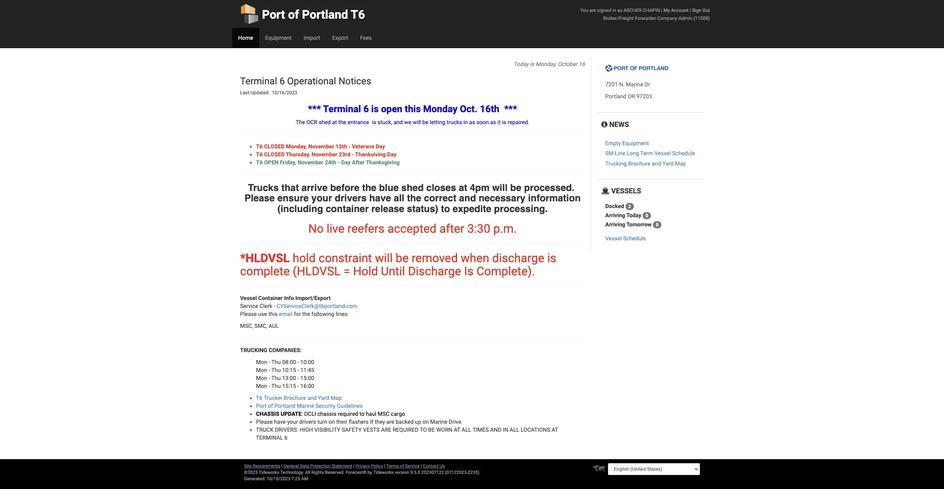 Task type: locate. For each thing, give the bounding box(es) containing it.
open
[[264, 159, 279, 166]]

3 mon from the top
[[256, 375, 267, 382]]

vessel inside empty equipment sm line long term vessel schedule trucking brochure and yard map
[[655, 150, 671, 157]]

1 horizontal spatial schedule
[[673, 150, 695, 157]]

23rd
[[339, 151, 350, 158]]

0 vertical spatial to
[[441, 203, 450, 215]]

brochure down 15:15
[[284, 395, 306, 402]]

account
[[671, 8, 689, 13]]

is right "discharge"
[[547, 251, 557, 265]]

0 horizontal spatial service
[[240, 303, 258, 310]]

in
[[613, 8, 616, 13], [464, 119, 468, 125]]

2 all from the left
[[510, 427, 520, 433]]

we
[[404, 119, 412, 125]]

as left it on the right top
[[490, 119, 496, 125]]

is right it on the right top
[[502, 119, 507, 125]]

1 horizontal spatial on
[[423, 419, 429, 425]]

marine
[[626, 81, 643, 88], [297, 403, 314, 410], [430, 419, 448, 425]]

0 horizontal spatial will
[[375, 251, 393, 265]]

1 vertical spatial yard
[[318, 395, 329, 402]]

thu
[[271, 359, 281, 366], [271, 367, 281, 374], [271, 375, 281, 382], [271, 383, 281, 390]]

drivers up live
[[335, 193, 367, 204]]

0 vertical spatial of
[[288, 8, 299, 22]]

2 *** from the left
[[504, 103, 517, 115]]

stuck,
[[378, 119, 392, 125]]

brochure down long
[[628, 160, 651, 167]]

your inside "t6 trucker brochure and yard map port of portland marine security guidelines chassis update : dcli chassis required to haul msc cargo please have your drivers turn on their flashers if they are backed up on marine drive. truck drivers: high visibility safety vests are required to be worn at all times and in all locations at terminal 6"
[[287, 419, 298, 425]]

0 vertical spatial portland
[[302, 8, 348, 22]]

1 arriving from the top
[[606, 212, 625, 219]]

and inside empty equipment sm line long term vessel schedule trucking brochure and yard map
[[652, 160, 661, 167]]

1 vertical spatial 0
[[656, 222, 659, 228]]

service up version
[[405, 464, 420, 469]]

terminal down notices
[[323, 103, 361, 115]]

port inside "t6 trucker brochure and yard map port of portland marine security guidelines chassis update : dcli chassis required to haul msc cargo please have your drivers turn on their flashers if they are backed up on marine drive. truck drivers: high visibility safety vests are required to be worn at all times and in all locations at terminal 6"
[[256, 403, 267, 410]]

monday, left october
[[536, 61, 557, 67]]

are right you
[[590, 8, 596, 13]]

at left 4pm
[[459, 182, 467, 194]]

to up flashers
[[360, 411, 365, 418]]

marine up :
[[297, 403, 314, 410]]

will right 4pm
[[492, 182, 508, 194]]

1 vertical spatial be
[[510, 182, 522, 194]]

at inside trucks that arrive before the blue shed closes at 4pm will be processed. please ensure your drivers have all the correct and necessary information (including container release status) to expedite processing.
[[459, 182, 467, 194]]

t6 trucker brochure and yard map port of portland marine security guidelines chassis update : dcli chassis required to haul msc cargo please have your drivers turn on their flashers if they are backed up on marine drive. truck drivers: high visibility safety vests are required to be worn at all times and in all locations at terminal 6
[[256, 395, 558, 441]]

in
[[503, 427, 509, 433]]

10/16/2023 down operational
[[272, 90, 297, 96]]

1 vertical spatial closed
[[264, 151, 285, 158]]

1 vertical spatial brochure
[[284, 395, 306, 402]]

thursday,
[[286, 151, 310, 158]]

will inside the hold constraint will be removed when discharge is complete (hldvsl = hold until discharge is complete).
[[375, 251, 393, 265]]

1 vertical spatial service
[[405, 464, 420, 469]]

vessel left the "container"
[[240, 295, 257, 302]]

to inside "t6 trucker brochure and yard map port of portland marine security guidelines chassis update : dcli chassis required to haul msc cargo please have your drivers turn on their flashers if they are backed up on marine drive. truck drivers: high visibility safety vests are required to be worn at all times and in all locations at terminal 6"
[[360, 411, 365, 418]]

0 horizontal spatial vessel
[[240, 295, 257, 302]]

will down reefers
[[375, 251, 393, 265]]

this inside vessel container info import/export service clerk - cyserviceclerk@t6portland.com please use this email for the following lines:
[[269, 311, 278, 318]]

1 all from the left
[[462, 427, 472, 433]]

1 vertical spatial drivers
[[299, 419, 316, 425]]

1 vertical spatial in
[[464, 119, 468, 125]]

0 horizontal spatial day
[[341, 159, 351, 166]]

1 vertical spatial port
[[256, 403, 267, 410]]

tomorrow
[[627, 221, 652, 228]]

service up 'use'
[[240, 303, 258, 310]]

terminal inside 'terminal 6 operational notices last updated:  10/16/2023'
[[240, 76, 277, 87]]

your right ensure
[[312, 193, 332, 204]]

forwarder
[[635, 16, 656, 21]]

2 on from the left
[[423, 419, 429, 425]]

port of portland t6 link
[[240, 0, 365, 28]]

sm
[[606, 150, 614, 157]]

trucks
[[447, 119, 462, 125]]

and up port of portland marine security guidelines link
[[308, 395, 317, 402]]

shed up status)
[[402, 182, 424, 194]]

of
[[288, 8, 299, 22], [268, 403, 273, 410], [400, 464, 404, 469]]

up
[[415, 419, 421, 425]]

0 vertical spatial your
[[312, 193, 332, 204]]

map up security
[[331, 395, 342, 402]]

1 vertical spatial arriving
[[606, 221, 625, 228]]

0 up tomorrow
[[646, 213, 649, 219]]

0 vertical spatial schedule
[[673, 150, 695, 157]]

at right ocr
[[332, 119, 337, 125]]

2 vertical spatial be
[[396, 251, 409, 265]]

all right in
[[510, 427, 520, 433]]

trucking brochure and yard map link
[[606, 160, 686, 167]]

t6 closed monday, november 13th - veterans day t6 closed thursday, november 23rd - thanksiving day t6 open friday, november 24th - day after thanksgiving
[[256, 143, 400, 166]]

please up msc,
[[240, 311, 257, 318]]

line
[[615, 150, 626, 157]]

please up the truck
[[256, 419, 273, 425]]

1 horizontal spatial marine
[[430, 419, 448, 425]]

1 vertical spatial will
[[492, 182, 508, 194]]

empty equipment sm line long term vessel schedule trucking brochure and yard map
[[606, 140, 695, 167]]

will inside trucks that arrive before the blue shed closes at 4pm will be processed. please ensure your drivers have all the correct and necessary information (including container release status) to expedite processing.
[[492, 182, 508, 194]]

- left 10:00
[[298, 359, 299, 366]]

thanksiving
[[355, 151, 386, 158]]

service
[[240, 303, 258, 310], [405, 464, 420, 469]]

closed
[[264, 143, 285, 150], [264, 151, 285, 158]]

data
[[300, 464, 309, 469]]

the left "blue"
[[362, 182, 377, 194]]

2 vertical spatial please
[[256, 419, 273, 425]]

drivers inside trucks that arrive before the blue shed closes at 4pm will be processed. please ensure your drivers have all the correct and necessary information (including container release status) to expedite processing.
[[335, 193, 367, 204]]

0 horizontal spatial have
[[274, 419, 286, 425]]

yard up security
[[318, 395, 329, 402]]

in right trucks
[[464, 119, 468, 125]]

0 vertical spatial be
[[423, 119, 429, 125]]

necessary
[[479, 193, 526, 204]]

have left all
[[369, 193, 391, 204]]

be inside trucks that arrive before the blue shed closes at 4pm will be processed. please ensure your drivers have all the correct and necessary information (including container release status) to expedite processing.
[[510, 182, 522, 194]]

portland inside "t6 trucker brochure and yard map port of portland marine security guidelines chassis update : dcli chassis required to haul msc cargo please have your drivers turn on their flashers if they are backed up on marine drive. truck drivers: high visibility safety vests are required to be worn at all times and in all locations at terminal 6"
[[275, 403, 296, 410]]

- inside vessel container info import/export service clerk - cyserviceclerk@t6portland.com please use this email for the following lines:
[[274, 303, 275, 310]]

in up broker/freight
[[613, 8, 616, 13]]

0 horizontal spatial on
[[329, 419, 335, 425]]

0 horizontal spatial equipment
[[265, 35, 292, 41]]

removed
[[412, 251, 458, 265]]

service inside site requirements | general data protection statement | privacy policy | terms of service | contact us ©2023 tideworks technology. all rights reserved. forecast® by tideworks version 9.5.0.202307122 (07122023-2235) generated: 10/16/2023 7:23 am
[[405, 464, 420, 469]]

privacy policy link
[[356, 464, 383, 469]]

this right 'use'
[[269, 311, 278, 318]]

are
[[590, 8, 596, 13], [387, 419, 394, 425]]

the right all
[[407, 193, 422, 204]]

all down drive.
[[462, 427, 472, 433]]

0 horizontal spatial be
[[396, 251, 409, 265]]

vessel schedule
[[606, 235, 646, 242]]

0 horizontal spatial terminal
[[240, 76, 277, 87]]

thu down trucking companies:
[[271, 359, 281, 366]]

on up visibility
[[329, 419, 335, 425]]

0 horizontal spatial 0
[[646, 213, 649, 219]]

0 vertical spatial yard
[[663, 160, 674, 167]]

0 vertical spatial monday,
[[536, 61, 557, 67]]

at down drive.
[[454, 427, 461, 433]]

drivers up high
[[299, 419, 316, 425]]

0 vertical spatial 0
[[646, 213, 649, 219]]

as inside you are signed in as archer chapin | my account | sign out broker/freight forwarder company admin (11508)
[[618, 8, 623, 13]]

0 horizontal spatial all
[[462, 427, 472, 433]]

broker/freight
[[604, 16, 634, 21]]

please inside vessel container info import/export service clerk - cyserviceclerk@t6portland.com please use this email for the following lines:
[[240, 311, 257, 318]]

turn
[[318, 419, 327, 425]]

and down "sm line long term vessel schedule" link
[[652, 160, 661, 167]]

soon
[[477, 119, 489, 125]]

1 horizontal spatial today
[[627, 212, 642, 219]]

equipment up long
[[623, 140, 649, 147]]

1 horizontal spatial in
[[613, 8, 616, 13]]

| left general
[[281, 464, 283, 469]]

1 vertical spatial equipment
[[623, 140, 649, 147]]

have
[[369, 193, 391, 204], [274, 419, 286, 425]]

of up equipment dropdown button
[[288, 8, 299, 22]]

archer
[[624, 8, 642, 13]]

portland up import
[[302, 8, 348, 22]]

0 vertical spatial vessel
[[655, 150, 671, 157]]

- right clerk
[[274, 303, 275, 310]]

- right 24th
[[338, 159, 340, 166]]

3 thu from the top
[[271, 375, 281, 382]]

2 horizontal spatial will
[[492, 182, 508, 194]]

1 horizontal spatial your
[[312, 193, 332, 204]]

map down "sm line long term vessel schedule" link
[[675, 160, 686, 167]]

2 vertical spatial vessel
[[240, 295, 257, 302]]

1 horizontal spatial as
[[490, 119, 496, 125]]

arriving down docked
[[606, 212, 625, 219]]

they
[[375, 419, 385, 425]]

1 *** from the left
[[308, 103, 321, 115]]

and inside trucks that arrive before the blue shed closes at 4pm will be processed. please ensure your drivers have all the correct and necessary information (including container release status) to expedite processing.
[[459, 193, 476, 204]]

1 horizontal spatial all
[[510, 427, 520, 433]]

email
[[279, 311, 293, 318]]

email link
[[279, 311, 293, 318]]

monday, for october
[[536, 61, 557, 67]]

6
[[280, 76, 285, 87], [364, 103, 369, 115], [284, 435, 288, 441]]

0 horizontal spatial at
[[332, 119, 337, 125]]

*** up the repaired. at the right top
[[504, 103, 517, 115]]

mon - thu 08:00 - 10:00 mon - thu 10:15 - 11:45 mon - thu 13:00 - 15:00 mon - thu 15:15 - 16:00
[[256, 359, 314, 390]]

0 vertical spatial are
[[590, 8, 596, 13]]

schedule down tomorrow
[[623, 235, 646, 242]]

be up processing.
[[510, 182, 522, 194]]

of down trucker
[[268, 403, 273, 410]]

1 horizontal spatial shed
[[402, 182, 424, 194]]

please left that
[[245, 193, 275, 204]]

schedule inside empty equipment sm line long term vessel schedule trucking brochure and yard map
[[673, 150, 695, 157]]

1 vertical spatial please
[[240, 311, 257, 318]]

0 vertical spatial arriving
[[606, 212, 625, 219]]

0 horizontal spatial monday,
[[286, 143, 307, 150]]

as left soon
[[469, 119, 475, 125]]

contact us link
[[423, 464, 445, 469]]

0 horizontal spatial drivers
[[299, 419, 316, 425]]

terminal 6 operational notices last updated:  10/16/2023
[[240, 76, 374, 96]]

1 horizontal spatial are
[[590, 8, 596, 13]]

1 vertical spatial at
[[459, 182, 467, 194]]

blue
[[379, 182, 399, 194]]

4 thu from the top
[[271, 383, 281, 390]]

day down 23rd
[[341, 159, 351, 166]]

0 horizontal spatial to
[[360, 411, 365, 418]]

- up trucker
[[269, 383, 270, 390]]

long
[[627, 150, 639, 157]]

worn
[[436, 427, 453, 433]]

terminal up last
[[240, 76, 277, 87]]

1 horizontal spatial service
[[405, 464, 420, 469]]

to inside trucks that arrive before the blue shed closes at 4pm will be processed. please ensure your drivers have all the correct and necessary information (including container release status) to expedite processing.
[[441, 203, 450, 215]]

2 vertical spatial portland
[[275, 403, 296, 410]]

the ocr shed at the entrance  is stuck, and we will be letting trucks in as soon as it is repaired.
[[296, 119, 530, 125]]

day up the thanksgiving
[[387, 151, 397, 158]]

be left letting
[[423, 119, 429, 125]]

0 horizontal spatial map
[[331, 395, 342, 402]]

2 horizontal spatial marine
[[626, 81, 643, 88]]

at
[[332, 119, 337, 125], [459, 182, 467, 194]]

0 vertical spatial service
[[240, 303, 258, 310]]

open
[[381, 103, 403, 115]]

0 vertical spatial brochure
[[628, 160, 651, 167]]

| up 9.5.0.202307122
[[421, 464, 422, 469]]

msc
[[378, 411, 390, 418]]

be down accepted
[[396, 251, 409, 265]]

6 inside 'terminal 6 operational notices last updated:  10/16/2023'
[[280, 76, 285, 87]]

of inside site requirements | general data protection statement | privacy policy | terms of service | contact us ©2023 tideworks technology. all rights reserved. forecast® by tideworks version 9.5.0.202307122 (07122023-2235) generated: 10/16/2023 7:23 am
[[400, 464, 404, 469]]

am
[[301, 477, 308, 482]]

0 vertical spatial port
[[262, 8, 285, 22]]

- right 13th
[[348, 143, 351, 150]]

1 on from the left
[[329, 419, 335, 425]]

backed
[[396, 419, 414, 425]]

thu up trucker
[[271, 383, 281, 390]]

the inside vessel container info import/export service clerk - cyserviceclerk@t6portland.com please use this email for the following lines:
[[302, 311, 310, 318]]

trucking
[[240, 347, 267, 354]]

all
[[305, 470, 310, 476]]

- left 11:45
[[298, 367, 299, 374]]

2 mon from the top
[[256, 367, 267, 374]]

port up chassis
[[256, 403, 267, 410]]

and right correct on the left top
[[459, 193, 476, 204]]

vessel right 'term'
[[655, 150, 671, 157]]

marine up worn on the bottom left of page
[[430, 419, 448, 425]]

thu left 10:15
[[271, 367, 281, 374]]

ship image
[[602, 188, 610, 195]]

vessel inside vessel container info import/export service clerk - cyserviceclerk@t6portland.com please use this email for the following lines:
[[240, 295, 257, 302]]

to up after
[[441, 203, 450, 215]]

6 down drivers:
[[284, 435, 288, 441]]

your down update
[[287, 419, 298, 425]]

1 horizontal spatial 0
[[656, 222, 659, 228]]

chassis
[[318, 411, 337, 418]]

1 vertical spatial terminal
[[323, 103, 361, 115]]

1 horizontal spatial to
[[441, 203, 450, 215]]

have up drivers:
[[274, 419, 286, 425]]

port up equipment dropdown button
[[262, 8, 285, 22]]

hold
[[353, 265, 378, 278]]

equipment inside dropdown button
[[265, 35, 292, 41]]

drivers inside "t6 trucker brochure and yard map port of portland marine security guidelines chassis update : dcli chassis required to haul msc cargo please have your drivers turn on their flashers if they are backed up on marine drive. truck drivers: high visibility safety vests are required to be worn at all times and in all locations at terminal 6"
[[299, 419, 316, 425]]

1 vertical spatial vessel
[[606, 235, 622, 242]]

this
[[405, 103, 421, 115], [269, 311, 278, 318]]

2 horizontal spatial as
[[618, 8, 623, 13]]

no
[[308, 222, 324, 236]]

monday, up thursday, on the left of page
[[286, 143, 307, 150]]

10/16/2023 down technology.
[[267, 477, 290, 482]]

haul
[[366, 411, 377, 418]]

0 vertical spatial have
[[369, 193, 391, 204]]

- left 16:00
[[298, 383, 299, 390]]

port of portland t6 image
[[606, 65, 669, 73]]

1 horizontal spatial vessel
[[606, 235, 622, 242]]

0 horizontal spatial at
[[454, 427, 461, 433]]

1 vertical spatial today
[[627, 212, 642, 219]]

portland down 7201
[[606, 93, 627, 100]]

1 vertical spatial portland
[[606, 93, 627, 100]]

2 horizontal spatial vessel
[[655, 150, 671, 157]]

until
[[381, 265, 405, 278]]

1 vertical spatial 10/16/2023
[[267, 477, 290, 482]]

november
[[308, 143, 334, 150], [312, 151, 338, 158], [298, 159, 324, 166]]

equipment right home dropdown button
[[265, 35, 292, 41]]

0 vertical spatial this
[[405, 103, 421, 115]]

today inside docked 2 arriving today 0 arriving tomorrow 0
[[627, 212, 642, 219]]

0 horizontal spatial in
[[464, 119, 468, 125]]

all
[[462, 427, 472, 433], [510, 427, 520, 433]]

yard inside "t6 trucker brochure and yard map port of portland marine security guidelines chassis update : dcli chassis required to haul msc cargo please have your drivers turn on their flashers if they are backed up on marine drive. truck drivers: high visibility safety vests are required to be worn at all times and in all locations at terminal 6"
[[318, 395, 329, 402]]

as up broker/freight
[[618, 8, 623, 13]]

0 vertical spatial terminal
[[240, 76, 277, 87]]

at right locations
[[552, 427, 558, 433]]

monday, inside t6 closed monday, november 13th - veterans day t6 closed thursday, november 23rd - thanksiving day t6 open friday, november 24th - day after thanksgiving
[[286, 143, 307, 150]]

info circle image
[[602, 121, 608, 128]]

1 horizontal spatial will
[[413, 119, 421, 125]]

arriving
[[606, 212, 625, 219], [606, 221, 625, 228]]

their
[[336, 419, 348, 425]]

of inside "t6 trucker brochure and yard map port of portland marine security guidelines chassis update : dcli chassis required to haul msc cargo please have your drivers turn on their flashers if they are backed up on marine drive. truck drivers: high visibility safety vests are required to be worn at all times and in all locations at terminal 6"
[[268, 403, 273, 410]]

6 inside "t6 trucker brochure and yard map port of portland marine security guidelines chassis update : dcli chassis required to haul msc cargo please have your drivers turn on their flashers if they are backed up on marine drive. truck drivers: high visibility safety vests are required to be worn at all times and in all locations at terminal 6"
[[284, 435, 288, 441]]

0 vertical spatial shed
[[319, 119, 331, 125]]

on right up at bottom
[[423, 419, 429, 425]]

please
[[245, 193, 275, 204], [240, 311, 257, 318], [256, 419, 273, 425]]

1 vertical spatial are
[[387, 419, 394, 425]]

yard down "sm line long term vessel schedule" link
[[663, 160, 674, 167]]

6 left operational
[[280, 76, 285, 87]]

0 horizontal spatial as
[[469, 119, 475, 125]]

accepted
[[388, 222, 437, 236]]

this up the ocr shed at the entrance  is stuck, and we will be letting trucks in as soon as it is repaired.
[[405, 103, 421, 115]]

vessel down docked 2 arriving today 0 arriving tomorrow 0
[[606, 235, 622, 242]]

1 horizontal spatial monday,
[[536, 61, 557, 67]]

trucking
[[606, 160, 627, 167]]

shed right ocr
[[319, 119, 331, 125]]

1 vertical spatial your
[[287, 419, 298, 425]]

1 horizontal spatial at
[[459, 182, 467, 194]]

1 vertical spatial november
[[312, 151, 338, 158]]

last
[[240, 90, 249, 96]]

equipment button
[[259, 28, 298, 48]]

1 horizontal spatial yard
[[663, 160, 674, 167]]

portland up update
[[275, 403, 296, 410]]

monday, for november
[[286, 143, 307, 150]]

vests
[[363, 427, 380, 433]]

6 left open
[[364, 103, 369, 115]]

is inside the hold constraint will be removed when discharge is complete (hldvsl = hold until discharge is complete).
[[547, 251, 557, 265]]

after
[[440, 222, 465, 236]]

*** up ocr
[[308, 103, 321, 115]]

1 horizontal spatial drivers
[[335, 193, 367, 204]]

complete).
[[477, 265, 535, 278]]

2 horizontal spatial day
[[387, 151, 397, 158]]

1 horizontal spatial of
[[288, 8, 299, 22]]

as
[[618, 8, 623, 13], [469, 119, 475, 125], [490, 119, 496, 125]]

1 horizontal spatial brochure
[[628, 160, 651, 167]]

0 right tomorrow
[[656, 222, 659, 228]]

are inside you are signed in as archer chapin | my account | sign out broker/freight forwarder company admin (11508)
[[590, 8, 596, 13]]

before
[[330, 182, 360, 194]]

are up are
[[387, 419, 394, 425]]

0 horizontal spatial marine
[[297, 403, 314, 410]]

terms of service link
[[386, 464, 420, 469]]

out
[[703, 8, 710, 13]]



Task type: vqa. For each thing, say whether or not it's contained in the screenshot.
ship image
yes



Task type: describe. For each thing, give the bounding box(es) containing it.
security
[[316, 403, 336, 410]]

2 vertical spatial marine
[[430, 419, 448, 425]]

update
[[281, 411, 302, 418]]

map inside "t6 trucker brochure and yard map port of portland marine security guidelines chassis update : dcli chassis required to haul msc cargo please have your drivers turn on their flashers if they are backed up on marine drive. truck drivers: high visibility safety vests are required to be worn at all times and in all locations at terminal 6"
[[331, 395, 342, 402]]

t6 inside "t6 trucker brochure and yard map port of portland marine security guidelines chassis update : dcli chassis required to haul msc cargo please have your drivers turn on their flashers if they are backed up on marine drive. truck drivers: high visibility safety vests are required to be worn at all times and in all locations at terminal 6"
[[256, 395, 263, 402]]

import/export
[[295, 295, 331, 302]]

vessel for vessel container info import/export service clerk - cyserviceclerk@t6portland.com please use this email for the following lines:
[[240, 295, 257, 302]]

are inside "t6 trucker brochure and yard map port of portland marine security guidelines chassis update : dcli chassis required to haul msc cargo please have your drivers turn on their flashers if they are backed up on marine drive. truck drivers: high visibility safety vests are required to be worn at all times and in all locations at terminal 6"
[[387, 419, 394, 425]]

the up 13th
[[339, 119, 346, 125]]

- left 10:15
[[269, 367, 270, 374]]

info
[[284, 295, 294, 302]]

import
[[304, 35, 320, 41]]

n.
[[619, 81, 625, 88]]

smc,
[[254, 323, 267, 329]]

- down trucking companies:
[[269, 359, 270, 366]]

in inside you are signed in as archer chapin | my account | sign out broker/freight forwarder company admin (11508)
[[613, 8, 616, 13]]

0 horizontal spatial today
[[514, 61, 529, 67]]

please inside trucks that arrive before the blue shed closes at 4pm will be processed. please ensure your drivers have all the correct and necessary information (including container release status) to expedite processing.
[[245, 193, 275, 204]]

site requirements | general data protection statement | privacy policy | terms of service | contact us ©2023 tideworks technology. all rights reserved. forecast® by tideworks version 9.5.0.202307122 (07122023-2235) generated: 10/16/2023 7:23 am
[[244, 464, 480, 482]]

general
[[284, 464, 299, 469]]

1 mon from the top
[[256, 359, 267, 366]]

have inside trucks that arrive before the blue shed closes at 4pm will be processed. please ensure your drivers have all the correct and necessary information (including container release status) to expedite processing.
[[369, 193, 391, 204]]

15:15
[[282, 383, 296, 390]]

and left we
[[394, 119, 403, 125]]

0 horizontal spatial schedule
[[623, 235, 646, 242]]

chassis
[[256, 411, 279, 418]]

1 vertical spatial day
[[387, 151, 397, 158]]

requirements
[[253, 464, 280, 469]]

sign
[[692, 8, 702, 13]]

to
[[420, 427, 427, 433]]

4 mon from the top
[[256, 383, 267, 390]]

2235)
[[468, 470, 480, 476]]

0 vertical spatial will
[[413, 119, 421, 125]]

16
[[579, 61, 585, 67]]

fees
[[360, 35, 372, 41]]

2 arriving from the top
[[606, 221, 625, 228]]

portland inside the port of portland t6 link
[[302, 8, 348, 22]]

privacy
[[356, 464, 370, 469]]

2 vertical spatial day
[[341, 159, 351, 166]]

reefers
[[348, 222, 385, 236]]

following
[[312, 311, 334, 318]]

discharge
[[492, 251, 545, 265]]

version
[[395, 470, 409, 476]]

service inside vessel container info import/export service clerk - cyserviceclerk@t6portland.com please use this email for the following lines:
[[240, 303, 258, 310]]

your inside trucks that arrive before the blue shed closes at 4pm will be processed. please ensure your drivers have all the correct and necessary information (including container release status) to expedite processing.
[[312, 193, 332, 204]]

protection
[[310, 464, 331, 469]]

guidelines
[[337, 403, 363, 410]]

drive.
[[449, 419, 463, 425]]

container
[[326, 203, 369, 215]]

tideworks
[[373, 470, 394, 476]]

clerk
[[260, 303, 272, 310]]

when
[[461, 251, 489, 265]]

arrive
[[302, 182, 328, 194]]

please inside "t6 trucker brochure and yard map port of portland marine security guidelines chassis update : dcli chassis required to haul msc cargo please have your drivers turn on their flashers if they are backed up on marine drive. truck drivers: high visibility safety vests are required to be worn at all times and in all locations at terminal 6"
[[256, 419, 273, 425]]

10:15
[[282, 367, 296, 374]]

(07122023-
[[445, 470, 468, 476]]

companies:
[[269, 347, 302, 354]]

rights
[[311, 470, 324, 476]]

no live reefers accepted after 3:30 p.m.
[[308, 222, 517, 236]]

cyserviceclerk@t6portland.com
[[277, 303, 358, 310]]

trucker
[[264, 395, 282, 402]]

be inside the hold constraint will be removed when discharge is complete (hldvsl = hold until discharge is complete).
[[396, 251, 409, 265]]

1 horizontal spatial this
[[405, 103, 421, 115]]

yard inside empty equipment sm line long term vessel schedule trucking brochure and yard map
[[663, 160, 674, 167]]

1 closed from the top
[[264, 143, 285, 150]]

10:00
[[300, 359, 314, 366]]

2 at from the left
[[552, 427, 558, 433]]

you are signed in as archer chapin | my account | sign out broker/freight forwarder company admin (11508)
[[580, 8, 710, 21]]

p.m.
[[494, 222, 517, 236]]

locations
[[521, 427, 550, 433]]

reserved.
[[325, 470, 345, 476]]

map inside empty equipment sm line long term vessel schedule trucking brochure and yard map
[[675, 160, 686, 167]]

vessel for vessel schedule
[[606, 235, 622, 242]]

safety
[[342, 427, 362, 433]]

2 thu from the top
[[271, 367, 281, 374]]

all
[[394, 193, 405, 204]]

| up tideworks
[[384, 464, 385, 469]]

home button
[[232, 28, 259, 48]]

vessel container info import/export service clerk - cyserviceclerk@t6portland.com please use this email for the following lines:
[[240, 295, 358, 318]]

have inside "t6 trucker brochure and yard map port of portland marine security guidelines chassis update : dcli chassis required to haul msc cargo please have your drivers turn on their flashers if they are backed up on marine drive. truck drivers: high visibility safety vests are required to be worn at all times and in all locations at terminal 6"
[[274, 419, 286, 425]]

sm line long term vessel schedule link
[[606, 150, 695, 157]]

is left october
[[530, 61, 534, 67]]

- left 13:00
[[269, 375, 270, 382]]

cargo
[[391, 411, 405, 418]]

1 horizontal spatial be
[[423, 119, 429, 125]]

forecast®
[[346, 470, 367, 476]]

4pm
[[470, 182, 490, 194]]

is up the "stuck,"
[[371, 103, 379, 115]]

required
[[393, 427, 419, 433]]

news
[[608, 120, 629, 129]]

0 vertical spatial november
[[308, 143, 334, 150]]

0 vertical spatial marine
[[626, 81, 643, 88]]

general data protection statement link
[[284, 464, 352, 469]]

t6 trucker brochure and yard map link
[[256, 395, 342, 402]]

©2023 tideworks
[[244, 470, 279, 476]]

1 vertical spatial marine
[[297, 403, 314, 410]]

1 thu from the top
[[271, 359, 281, 366]]

trucks that arrive before the blue shed closes at 4pm will be processed. please ensure your drivers have all the correct and necessary information (including container release status) to expedite processing.
[[245, 182, 581, 215]]

flashers
[[349, 419, 369, 425]]

msc, smc, aul
[[240, 323, 279, 329]]

- left 15:00
[[298, 375, 299, 382]]

processed.
[[524, 182, 575, 194]]

1 vertical spatial 6
[[364, 103, 369, 115]]

is left the "stuck,"
[[372, 119, 376, 125]]

=
[[344, 265, 350, 278]]

if
[[370, 419, 373, 425]]

shed inside trucks that arrive before the blue shed closes at 4pm will be processed. please ensure your drivers have all the correct and necessary information (including container release status) to expedite processing.
[[402, 182, 424, 194]]

brochure inside "t6 trucker brochure and yard map port of portland marine security guidelines chassis update : dcli chassis required to haul msc cargo please have your drivers turn on their flashers if they are backed up on marine drive. truck drivers: high visibility safety vests are required to be worn at all times and in all locations at terminal 6"
[[284, 395, 306, 402]]

ocr
[[307, 119, 317, 125]]

0 horizontal spatial shed
[[319, 119, 331, 125]]

container
[[258, 295, 283, 302]]

docked 2 arriving today 0 arriving tomorrow 0
[[606, 203, 659, 228]]

24th
[[325, 159, 336, 166]]

13:00
[[282, 375, 296, 382]]

vessels
[[610, 187, 641, 195]]

equipment inside empty equipment sm line long term vessel schedule trucking brochure and yard map
[[623, 140, 649, 147]]

| left my
[[661, 8, 663, 13]]

statement
[[332, 464, 352, 469]]

be
[[428, 427, 435, 433]]

*** terminal 6 is open this monday oct. 16th  ***
[[308, 103, 517, 115]]

0 vertical spatial day
[[376, 143, 385, 150]]

brochure inside empty equipment sm line long term vessel schedule trucking brochure and yard map
[[628, 160, 651, 167]]

13th
[[336, 143, 347, 150]]

and inside "t6 trucker brochure and yard map port of portland marine security guidelines chassis update : dcli chassis required to haul msc cargo please have your drivers turn on their flashers if they are backed up on marine drive. truck drivers: high visibility safety vests are required to be worn at all times and in all locations at terminal 6"
[[308, 395, 317, 402]]

- right 23rd
[[352, 151, 354, 158]]

2 vertical spatial november
[[298, 159, 324, 166]]

you
[[580, 8, 588, 13]]

2 closed from the top
[[264, 151, 285, 158]]

visibility
[[314, 427, 340, 433]]

export
[[332, 35, 348, 41]]

1 horizontal spatial terminal
[[323, 103, 361, 115]]

| left sign
[[690, 8, 691, 13]]

closes
[[427, 182, 456, 194]]

docked
[[606, 203, 624, 209]]

0 vertical spatial at
[[332, 119, 337, 125]]

10/16/2023 inside 'terminal 6 operational notices last updated:  10/16/2023'
[[272, 90, 297, 96]]

vessel schedule link
[[606, 235, 646, 242]]

contact
[[423, 464, 439, 469]]

my account link
[[664, 8, 689, 13]]

dcli
[[304, 411, 316, 418]]

1 at from the left
[[454, 427, 461, 433]]

terminal
[[256, 435, 283, 441]]

by
[[368, 470, 372, 476]]

10/16/2023 inside site requirements | general data protection statement | privacy policy | terms of service | contact us ©2023 tideworks technology. all rights reserved. forecast® by tideworks version 9.5.0.202307122 (07122023-2235) generated: 10/16/2023 7:23 am
[[267, 477, 290, 482]]

notices
[[339, 76, 371, 87]]

:
[[302, 411, 303, 418]]

sign out link
[[692, 8, 710, 13]]

| up "forecast®"
[[354, 464, 355, 469]]

15:00
[[300, 375, 314, 382]]



